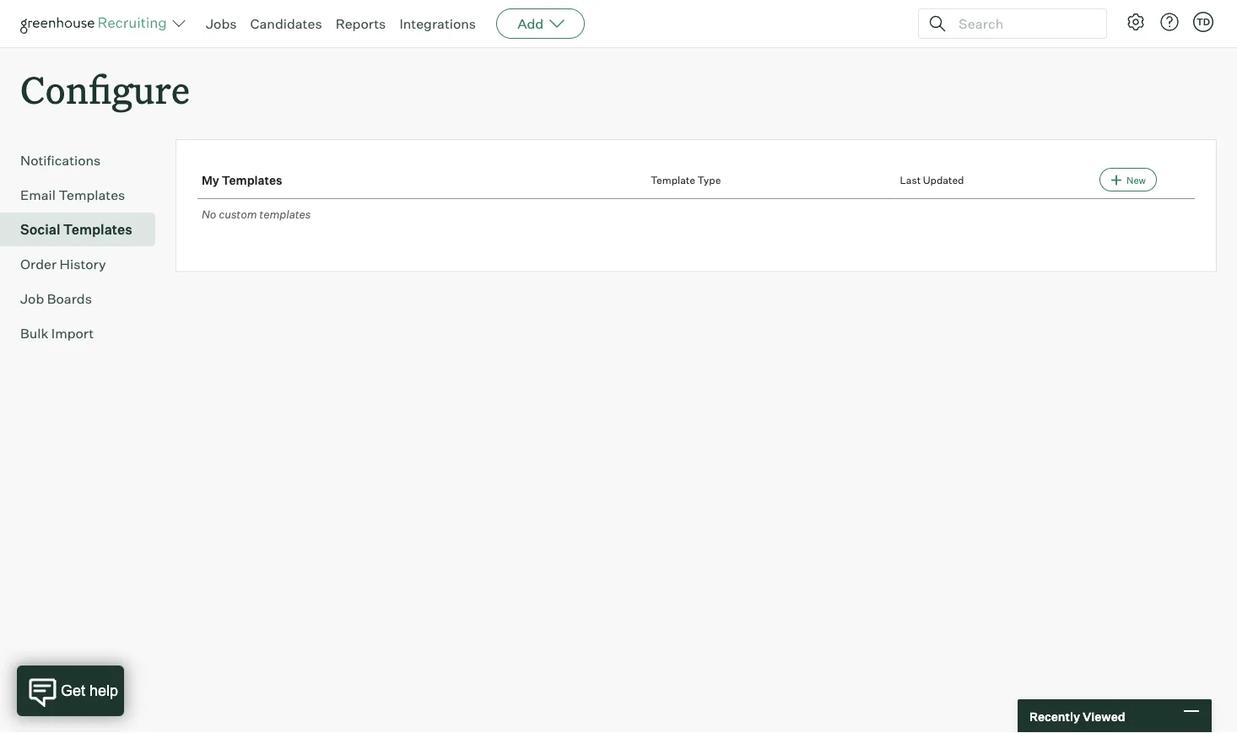 Task type: locate. For each thing, give the bounding box(es) containing it.
email templates link
[[20, 185, 149, 205]]

templates
[[259, 207, 311, 221]]

bulk import link
[[20, 323, 149, 344]]

viewed
[[1083, 709, 1125, 724]]

last updated
[[900, 173, 964, 186]]

templates up social templates link
[[59, 187, 125, 204]]

td
[[1197, 16, 1210, 27]]

bulk import
[[20, 325, 94, 342]]

social
[[20, 221, 60, 238]]

templates up no custom templates
[[222, 173, 282, 187]]

configure
[[20, 64, 190, 114]]

social templates
[[20, 221, 132, 238]]

new
[[1127, 174, 1146, 186]]

jobs link
[[206, 15, 237, 32]]

history
[[60, 256, 106, 273]]

configure image
[[1126, 12, 1146, 32]]

candidates
[[250, 15, 322, 32]]

templates down the email templates 'link'
[[63, 221, 132, 238]]

job boards link
[[20, 289, 149, 309]]

templates inside 'link'
[[59, 187, 125, 204]]

custom
[[219, 207, 257, 221]]

notifications link
[[20, 150, 149, 171]]

templates
[[222, 173, 282, 187], [59, 187, 125, 204], [63, 221, 132, 238]]

reports
[[336, 15, 386, 32]]

bulk
[[20, 325, 48, 342]]

templates for email templates
[[59, 187, 125, 204]]

email
[[20, 187, 56, 204]]

updated
[[923, 173, 964, 186]]

import
[[51, 325, 94, 342]]

no custom templates
[[202, 207, 311, 221]]

add
[[517, 15, 544, 32]]



Task type: describe. For each thing, give the bounding box(es) containing it.
templates for social templates
[[63, 221, 132, 238]]

greenhouse recruiting image
[[20, 14, 172, 34]]

social templates link
[[20, 220, 149, 240]]

integrations
[[399, 15, 476, 32]]

type
[[698, 173, 721, 186]]

recently viewed
[[1030, 709, 1125, 724]]

job boards
[[20, 290, 92, 307]]

add button
[[496, 8, 585, 39]]

candidates link
[[250, 15, 322, 32]]

td button
[[1190, 8, 1217, 35]]

my templates
[[202, 173, 282, 187]]

jobs
[[206, 15, 237, 32]]

notifications
[[20, 152, 101, 169]]

boards
[[47, 290, 92, 307]]

templates for my templates
[[222, 173, 282, 187]]

template
[[651, 173, 695, 186]]

template type
[[651, 173, 721, 186]]

no
[[202, 207, 216, 221]]

email templates
[[20, 187, 125, 204]]

integrations link
[[399, 15, 476, 32]]

my
[[202, 173, 219, 187]]

td button
[[1193, 12, 1214, 32]]

order history link
[[20, 254, 149, 274]]

last
[[900, 173, 921, 186]]

order
[[20, 256, 57, 273]]

job
[[20, 290, 44, 307]]

Search text field
[[954, 11, 1091, 36]]

recently
[[1030, 709, 1080, 724]]

new link
[[1099, 168, 1157, 192]]

order history
[[20, 256, 106, 273]]

reports link
[[336, 15, 386, 32]]



Task type: vqa. For each thing, say whether or not it's contained in the screenshot.
Email Templates link
yes



